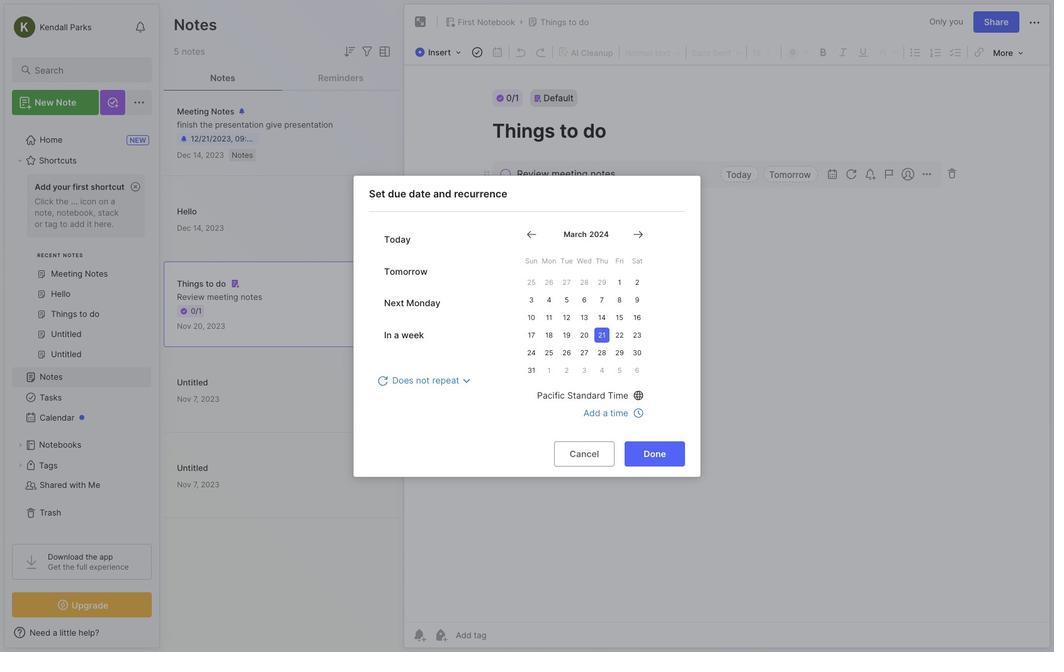 Task type: locate. For each thing, give the bounding box(es) containing it.
in a week button
[[377, 322, 497, 348]]

15
[[616, 313, 623, 322]]

0 horizontal spatial 3 button
[[524, 292, 539, 308]]

dec 14, 2023 down "hello"
[[177, 223, 224, 233]]

date
[[409, 187, 431, 200]]

6 down 30
[[635, 366, 639, 375]]

done
[[644, 449, 666, 459]]

28 button down wed
[[577, 275, 592, 290]]

5
[[174, 46, 179, 57], [565, 296, 569, 304], [617, 366, 622, 375]]

25 button down sun at top
[[524, 275, 539, 290]]

4
[[547, 296, 551, 304], [600, 366, 604, 375]]

do
[[579, 17, 589, 27], [216, 279, 226, 289]]

31 button
[[524, 363, 539, 378]]

share
[[984, 16, 1009, 27]]

2 vertical spatial to
[[206, 279, 214, 289]]

26 down mon
[[545, 278, 553, 287]]

2 7, from the top
[[193, 480, 199, 490]]

1 horizontal spatial 25
[[545, 349, 553, 357]]

25 right 24 'button'
[[545, 349, 553, 357]]

3 up 10 button
[[529, 296, 534, 304]]

1 horizontal spatial 3
[[582, 366, 587, 375]]

notes
[[174, 16, 217, 34], [210, 72, 235, 83], [211, 106, 234, 116], [232, 150, 253, 160], [63, 252, 83, 259], [40, 372, 63, 382]]

on
[[99, 196, 108, 206]]

dec
[[177, 150, 191, 160], [177, 223, 191, 233]]

notes up 'notes' button
[[182, 46, 205, 57]]

0 vertical spatial nov 7, 2023
[[177, 394, 220, 404]]

0 horizontal spatial to
[[60, 219, 68, 229]]

0 horizontal spatial things to do
[[177, 279, 226, 289]]

the for click
[[56, 196, 68, 206]]

6 button left 7 at the right top of page
[[577, 292, 592, 308]]

27 button down tue at the right
[[559, 275, 574, 290]]

2 for right 2 "button"
[[635, 278, 639, 287]]

Dropdown List field
[[377, 371, 474, 391]]

2 button up 9 button
[[630, 275, 645, 290]]

repeat
[[432, 375, 459, 386]]

1 vertical spatial 26
[[562, 349, 571, 357]]

notes inside button
[[210, 72, 235, 83]]

0 horizontal spatial add
[[35, 182, 51, 192]]

notes up meeting notes
[[210, 72, 235, 83]]

29 up 7 at the right top of page
[[598, 278, 606, 287]]

and
[[433, 187, 451, 200]]

group
[[12, 171, 151, 373]]

2 vertical spatial nov
[[177, 480, 191, 490]]

2 button up pacific
[[559, 363, 574, 378]]

0 vertical spatial add
[[35, 182, 51, 192]]

1 horizontal spatial things to do
[[540, 17, 589, 27]]

0 vertical spatial notes
[[182, 46, 205, 57]]

14, down the 12/21/2023,
[[193, 150, 203, 160]]

new
[[35, 97, 54, 108]]

27 down 20
[[580, 349, 588, 357]]

2 14, from the top
[[193, 223, 203, 233]]

1 vertical spatial 1
[[547, 366, 551, 375]]

2 untitled from the top
[[177, 463, 208, 473]]

with
[[69, 481, 86, 491]]

19
[[563, 331, 570, 340]]

4 button up pacific standard time button in the bottom right of the page
[[594, 363, 610, 378]]

1 vertical spatial 28
[[598, 349, 606, 357]]

2023
[[205, 150, 224, 160], [205, 223, 224, 233], [207, 322, 225, 331], [201, 394, 220, 404], [201, 480, 220, 490]]

1 vertical spatial dec 14, 2023
[[177, 223, 224, 233]]

things up review
[[177, 279, 204, 289]]

4 up 11 button
[[547, 296, 551, 304]]

0 vertical spatial 4 button
[[542, 292, 557, 308]]

1 horizontal spatial 4
[[600, 366, 604, 375]]

2 button
[[630, 275, 645, 290], [559, 363, 574, 378]]

1 vertical spatial nov 7, 2023
[[177, 480, 220, 490]]

10 button
[[524, 310, 539, 325]]

7,
[[193, 394, 199, 404], [193, 480, 199, 490]]

0 vertical spatial 1
[[618, 278, 621, 287]]

a
[[111, 196, 115, 206], [394, 329, 399, 340], [603, 408, 608, 418]]

review
[[177, 292, 205, 302]]

20 button
[[577, 328, 592, 343]]

18
[[545, 331, 553, 340]]

25 down sun at top
[[527, 278, 536, 287]]

28 down wed
[[580, 278, 589, 287]]

0 horizontal spatial 5
[[174, 46, 179, 57]]

22 button
[[612, 328, 627, 343]]

29 button up 7 at the right top of page
[[594, 275, 610, 290]]

March field
[[561, 230, 587, 240]]

notes right meeting
[[241, 292, 262, 302]]

1 horizontal spatial to
[[206, 279, 214, 289]]

14
[[598, 313, 606, 322]]

the up full
[[86, 553, 97, 562]]

3 button up 10 button
[[524, 292, 539, 308]]

3 button up pacific standard time
[[577, 363, 592, 378]]

0 vertical spatial 26
[[545, 278, 553, 287]]

1 vertical spatial nov
[[177, 394, 191, 404]]

dec 14, 2023 down the 12/21/2023,
[[177, 150, 224, 160]]

0 horizontal spatial 26
[[545, 278, 553, 287]]

share button
[[973, 11, 1019, 33]]

a right in
[[394, 329, 399, 340]]

meeting
[[207, 292, 238, 302]]

1 vertical spatial 2 button
[[559, 363, 574, 378]]

only you
[[929, 17, 963, 27]]

0 vertical spatial a
[[111, 196, 115, 206]]

shortcut
[[91, 182, 125, 192]]

trash link
[[12, 504, 151, 524]]

sun mon tue wed thu
[[525, 256, 608, 265]]

0 horizontal spatial 28 button
[[577, 275, 592, 290]]

14, down "hello"
[[193, 223, 203, 233]]

to
[[569, 17, 577, 27], [60, 219, 68, 229], [206, 279, 214, 289]]

1 horizontal spatial 6
[[635, 366, 639, 375]]

add inside add a time button
[[583, 408, 600, 418]]

None search field
[[35, 62, 140, 77]]

1 horizontal spatial do
[[579, 17, 589, 27]]

18 button
[[542, 328, 557, 343]]

26 down 19 button
[[562, 349, 571, 357]]

things to do button
[[525, 13, 591, 31]]

a left time
[[603, 408, 608, 418]]

the down "download"
[[63, 563, 74, 572]]

0 vertical spatial 6 button
[[577, 292, 592, 308]]

0 vertical spatial 14,
[[193, 150, 203, 160]]

16 button
[[630, 310, 645, 325]]

cancel
[[570, 449, 599, 459]]

not
[[416, 375, 430, 386]]

presentation right the "give" at the left top of the page
[[284, 120, 333, 130]]

0 vertical spatial do
[[579, 17, 589, 27]]

25 button right 24 'button'
[[542, 345, 557, 360]]

add for add a time
[[583, 408, 600, 418]]

fri
[[615, 256, 624, 265]]

dec down finish
[[177, 150, 191, 160]]

2 nov 7, 2023 from the top
[[177, 480, 220, 490]]

0 vertical spatial 4
[[547, 296, 551, 304]]

25 button
[[524, 275, 539, 290], [542, 345, 557, 360]]

1 vertical spatial to
[[60, 219, 68, 229]]

expand notebooks image
[[16, 442, 24, 450]]

add inside group
[[35, 182, 51, 192]]

1 vertical spatial 3 button
[[577, 363, 592, 378]]

12 button
[[559, 310, 574, 325]]

only
[[929, 17, 947, 27]]

26
[[545, 278, 553, 287], [562, 349, 571, 357]]

3
[[529, 296, 534, 304], [582, 366, 587, 375]]

1 horizontal spatial 28 button
[[594, 345, 610, 360]]

1 vertical spatial 25
[[545, 349, 553, 357]]

0 vertical spatial nov
[[177, 322, 191, 331]]

tags
[[39, 461, 58, 471]]

1 vertical spatial 29 button
[[612, 345, 627, 360]]

1 untitled from the top
[[177, 377, 208, 388]]

29 down "22" button
[[615, 349, 624, 357]]

a inside icon on a note, notebook, stack or tag to add it here.
[[111, 196, 115, 206]]

5 for 5 notes
[[174, 46, 179, 57]]

upgrade button
[[12, 593, 152, 618]]

2 presentation from the left
[[284, 120, 333, 130]]

here.
[[94, 219, 114, 229]]

28 for 28 button to the right
[[598, 349, 606, 357]]

12/21/2023, 09:00 am
[[191, 134, 270, 144]]

5 up 'notes' button
[[174, 46, 179, 57]]

1 vertical spatial a
[[394, 329, 399, 340]]

0 vertical spatial things to do
[[540, 17, 589, 27]]

3 up pacific standard time
[[582, 366, 587, 375]]

first
[[73, 182, 89, 192]]

5 button up 12 button
[[559, 292, 574, 308]]

1 vertical spatial add
[[583, 408, 600, 418]]

6
[[582, 296, 586, 304], [635, 366, 639, 375]]

dec down "hello"
[[177, 223, 191, 233]]

4 button
[[542, 292, 557, 308], [594, 363, 610, 378]]

0 horizontal spatial 28
[[580, 278, 589, 287]]

0 horizontal spatial 4 button
[[542, 292, 557, 308]]

0 horizontal spatial 29
[[598, 278, 606, 287]]

27 button down 20
[[577, 345, 592, 360]]

6 up 13
[[582, 296, 586, 304]]

27 button
[[559, 275, 574, 290], [577, 345, 592, 360]]

0 horizontal spatial things
[[177, 279, 204, 289]]

4 up pacific standard time button in the bottom right of the page
[[600, 366, 604, 375]]

1 button up 8
[[612, 275, 627, 290]]

2 vertical spatial a
[[603, 408, 608, 418]]

0 vertical spatial untitled
[[177, 377, 208, 388]]

notebook
[[477, 17, 515, 27]]

the left ...
[[56, 196, 68, 206]]

0 horizontal spatial 25
[[527, 278, 536, 287]]

3 button
[[524, 292, 539, 308], [577, 363, 592, 378]]

things inside button
[[540, 17, 566, 27]]

1 right 31 button
[[547, 366, 551, 375]]

27 down tue at the right
[[563, 278, 571, 287]]

1 button right 31 button
[[542, 363, 557, 378]]

0 vertical spatial 6
[[582, 296, 586, 304]]

1 vertical spatial notes
[[241, 292, 262, 302]]

2 up 9 button
[[635, 278, 639, 287]]

0 horizontal spatial presentation
[[215, 120, 264, 130]]

1 button
[[612, 275, 627, 290], [542, 363, 557, 378]]

1 horizontal spatial 25 button
[[542, 345, 557, 360]]

me
[[88, 481, 100, 491]]

28
[[580, 278, 589, 287], [598, 349, 606, 357]]

1 horizontal spatial 29 button
[[612, 345, 627, 360]]

0 horizontal spatial 1 button
[[542, 363, 557, 378]]

1 14, from the top
[[193, 150, 203, 160]]

2024 field
[[587, 230, 609, 240]]

a for add a time
[[603, 408, 608, 418]]

1 horizontal spatial things
[[540, 17, 566, 27]]

notes up '5 notes'
[[174, 16, 217, 34]]

1 vertical spatial 27
[[580, 349, 588, 357]]

1 vertical spatial 6 button
[[630, 363, 645, 378]]

1 horizontal spatial presentation
[[284, 120, 333, 130]]

26 button down 19 button
[[559, 345, 574, 360]]

0 vertical spatial 2 button
[[630, 275, 645, 290]]

full
[[77, 563, 87, 572]]

insert image
[[412, 44, 467, 60]]

29 button down 22
[[612, 345, 627, 360]]

2 up pacific
[[565, 366, 569, 375]]

22
[[615, 331, 624, 340]]

1 horizontal spatial 28
[[598, 349, 606, 357]]

1 vertical spatial 7,
[[193, 480, 199, 490]]

tree containing home
[[4, 123, 159, 533]]

1 vertical spatial 27 button
[[577, 345, 592, 360]]

Search text field
[[35, 64, 140, 76]]

to inside button
[[569, 17, 577, 27]]

presentation up 09:00
[[215, 120, 264, 130]]

5 button up time on the right of the page
[[612, 363, 627, 378]]

things to do
[[540, 17, 589, 27], [177, 279, 226, 289]]

1 up 8
[[618, 278, 621, 287]]

notes up tasks
[[40, 372, 63, 382]]

nov
[[177, 322, 191, 331], [177, 394, 191, 404], [177, 480, 191, 490]]

3 for the left 3 'button'
[[529, 296, 534, 304]]

things right 'notebook' on the left top
[[540, 17, 566, 27]]

4 button up 11 button
[[542, 292, 557, 308]]

31
[[528, 366, 535, 375]]

things to do inside button
[[540, 17, 589, 27]]

1 7, from the top
[[193, 394, 199, 404]]

march 2024
[[564, 230, 609, 239]]

notes
[[182, 46, 205, 57], [241, 292, 262, 302]]

0 vertical spatial dec 14, 2023
[[177, 150, 224, 160]]

tomorrow
[[384, 266, 428, 277]]

notes up 12/21/2023, 09:00 am on the top of the page
[[211, 106, 234, 116]]

more image
[[989, 44, 1027, 60]]

set due date and recurrence
[[369, 187, 507, 200]]

next monday button
[[377, 291, 497, 316]]

29
[[598, 278, 606, 287], [615, 349, 624, 357]]

2 vertical spatial 5
[[617, 366, 622, 375]]

notes right recent
[[63, 252, 83, 259]]

week
[[401, 329, 424, 340]]

28 button down the 21 button
[[594, 345, 610, 360]]

10
[[528, 313, 535, 322]]

1 vertical spatial 29
[[615, 349, 624, 357]]

expand note image
[[413, 14, 428, 30]]

0 horizontal spatial 26 button
[[542, 275, 557, 290]]

26 button down mon
[[542, 275, 557, 290]]

group containing add your first shortcut
[[12, 171, 151, 373]]

9
[[635, 296, 639, 304]]

1 horizontal spatial add
[[583, 408, 600, 418]]

5 up 12 button
[[565, 296, 569, 304]]

group inside main element
[[12, 171, 151, 373]]

0 vertical spatial 5 button
[[559, 292, 574, 308]]

add down pacific standard time button in the bottom right of the page
[[583, 408, 600, 418]]

the down meeting notes
[[200, 120, 213, 130]]

tree
[[4, 123, 159, 533]]

today button
[[377, 227, 497, 252]]

icon
[[80, 196, 96, 206]]

cancel button
[[554, 442, 615, 467]]

28 down the 21 button
[[598, 349, 606, 357]]

1 vertical spatial 5
[[565, 296, 569, 304]]

tab list
[[164, 65, 400, 91]]

0 vertical spatial 7,
[[193, 394, 199, 404]]

6 button down 30
[[630, 363, 645, 378]]

2 horizontal spatial a
[[603, 408, 608, 418]]

0 vertical spatial 27
[[563, 278, 571, 287]]

2024
[[589, 230, 609, 239]]

add for add your first shortcut
[[35, 182, 51, 192]]

1 horizontal spatial 5 button
[[612, 363, 627, 378]]

add a reminder image
[[412, 628, 427, 644]]

due
[[388, 187, 406, 200]]

notes down 09:00
[[232, 150, 253, 160]]

meeting notes
[[177, 106, 234, 116]]

0 horizontal spatial a
[[111, 196, 115, 206]]

highlight image
[[873, 43, 902, 61]]

0 vertical spatial to
[[569, 17, 577, 27]]

a right on
[[111, 196, 115, 206]]

1 horizontal spatial 5
[[565, 296, 569, 304]]

add up click
[[35, 182, 51, 192]]

0 vertical spatial 29 button
[[594, 275, 610, 290]]

5 up time on the right of the page
[[617, 366, 622, 375]]

23 button
[[630, 328, 645, 343]]

pacific standard time button
[[535, 387, 649, 405]]



Task type: describe. For each thing, give the bounding box(es) containing it.
1 horizontal spatial 1
[[618, 278, 621, 287]]

0 vertical spatial 29
[[598, 278, 606, 287]]

pacific
[[537, 390, 565, 401]]

hello
[[177, 206, 197, 216]]

tasks
[[40, 393, 62, 403]]

24 button
[[524, 345, 539, 360]]

finish the presentation give presentation
[[177, 120, 333, 130]]

reminders button
[[282, 65, 400, 91]]

13 button
[[577, 310, 592, 325]]

0 horizontal spatial 5 button
[[559, 292, 574, 308]]

27 for the rightmost 27 "button"
[[580, 349, 588, 357]]

1 horizontal spatial 29
[[615, 349, 624, 357]]

experience
[[89, 563, 129, 572]]

21 button
[[594, 328, 610, 343]]

11
[[546, 313, 552, 322]]

in a week
[[384, 329, 424, 340]]

1 horizontal spatial 2 button
[[630, 275, 645, 290]]

0 horizontal spatial do
[[216, 279, 226, 289]]

8
[[617, 296, 622, 304]]

Note Editor text field
[[404, 65, 1050, 623]]

13
[[581, 313, 588, 322]]

3 for right 3 'button'
[[582, 366, 587, 375]]

notes button
[[164, 65, 282, 91]]

does not repeat
[[392, 375, 459, 386]]

task image
[[469, 43, 486, 61]]

1 vertical spatial things
[[177, 279, 204, 289]]

28 for left 28 button
[[580, 278, 589, 287]]

add your first shortcut
[[35, 182, 125, 192]]

0 horizontal spatial 6 button
[[577, 292, 592, 308]]

in
[[384, 329, 392, 340]]

1 dec from the top
[[177, 150, 191, 160]]

first notebook
[[458, 17, 515, 27]]

you
[[949, 17, 963, 27]]

tree inside main element
[[4, 123, 159, 533]]

8 button
[[612, 292, 627, 308]]

tags button
[[12, 456, 151, 476]]

27 for the topmost 27 "button"
[[563, 278, 571, 287]]

pacific standard time
[[537, 390, 628, 401]]

next monday
[[384, 298, 440, 308]]

expand tags image
[[16, 462, 24, 470]]

add
[[70, 219, 85, 229]]

font color image
[[783, 43, 813, 61]]

a for in a week
[[394, 329, 399, 340]]

notebook,
[[57, 208, 96, 218]]

the for download
[[86, 553, 97, 562]]

download the app get the full experience
[[48, 553, 129, 572]]

0 horizontal spatial 4
[[547, 296, 551, 304]]

time
[[608, 390, 628, 401]]

finish
[[177, 120, 198, 130]]

2 nov from the top
[[177, 394, 191, 404]]

thu
[[596, 256, 608, 265]]

1 vertical spatial 4
[[600, 366, 604, 375]]

1 vertical spatial 6
[[635, 366, 639, 375]]

recent notes
[[37, 252, 83, 259]]

1 horizontal spatial notes
[[241, 292, 262, 302]]

calendar
[[40, 413, 74, 423]]

1 vertical spatial things to do
[[177, 279, 226, 289]]

14 button
[[594, 310, 610, 325]]

done button
[[625, 442, 685, 467]]

none search field inside main element
[[35, 62, 140, 77]]

tue
[[560, 256, 573, 265]]

25 for 25 button to the bottom
[[545, 349, 553, 357]]

24
[[527, 349, 536, 357]]

heading level image
[[621, 44, 685, 60]]

1 dec 14, 2023 from the top
[[177, 150, 224, 160]]

font size image
[[748, 44, 780, 60]]

download
[[48, 553, 83, 562]]

25 for the left 25 button
[[527, 278, 536, 287]]

1 vertical spatial 26 button
[[559, 345, 574, 360]]

5 for the leftmost 5 button
[[565, 296, 569, 304]]

tomorrow button
[[377, 259, 497, 284]]

11 button
[[542, 310, 557, 325]]

1 horizontal spatial 1 button
[[612, 275, 627, 290]]

font family image
[[688, 44, 745, 60]]

5 notes
[[174, 46, 205, 57]]

do inside button
[[579, 17, 589, 27]]

2 for bottommost 2 "button"
[[565, 366, 569, 375]]

calendar button
[[12, 408, 151, 428]]

recent
[[37, 252, 61, 259]]

17 button
[[524, 328, 539, 343]]

tag
[[45, 219, 57, 229]]

review meeting notes
[[177, 292, 262, 302]]

0 horizontal spatial 1
[[547, 366, 551, 375]]

recurrence
[[454, 187, 507, 200]]

select a due date element
[[369, 212, 685, 430]]

sun
[[525, 256, 538, 265]]

21
[[598, 331, 606, 340]]

1 horizontal spatial 3 button
[[577, 363, 592, 378]]

1 vertical spatial 4 button
[[594, 363, 610, 378]]

shared
[[40, 481, 67, 491]]

next
[[384, 298, 404, 308]]

1 vertical spatial 25 button
[[542, 345, 557, 360]]

note window element
[[404, 4, 1050, 649]]

30
[[633, 349, 642, 357]]

add tag image
[[433, 628, 448, 644]]

5 for 5 button to the bottom
[[617, 366, 622, 375]]

0 horizontal spatial 25 button
[[524, 275, 539, 290]]

notes inside group
[[63, 252, 83, 259]]

16
[[633, 313, 641, 322]]

1 vertical spatial 5 button
[[612, 363, 627, 378]]

am
[[258, 134, 270, 144]]

mon
[[542, 256, 556, 265]]

1 nov from the top
[[177, 322, 191, 331]]

2 dec 14, 2023 from the top
[[177, 223, 224, 233]]

click the ...
[[35, 196, 78, 206]]

1 vertical spatial 1 button
[[542, 363, 557, 378]]

2 dec from the top
[[177, 223, 191, 233]]

note
[[56, 97, 76, 108]]

reminders
[[318, 72, 364, 83]]

add a time button
[[581, 405, 649, 422]]

the for finish
[[200, 120, 213, 130]]

shortcuts button
[[12, 150, 151, 171]]

0 vertical spatial 27 button
[[559, 275, 574, 290]]

new
[[130, 136, 146, 145]]

march
[[564, 230, 587, 239]]

notes link
[[12, 368, 151, 388]]

09:00
[[235, 134, 256, 144]]

add a time
[[583, 408, 628, 418]]

wed
[[577, 256, 592, 265]]

20
[[580, 331, 589, 340]]

shortcuts
[[39, 156, 77, 166]]

1 horizontal spatial 27 button
[[577, 345, 592, 360]]

0 horizontal spatial notes
[[182, 46, 205, 57]]

main element
[[0, 0, 164, 653]]

0 horizontal spatial 6
[[582, 296, 586, 304]]

1 presentation from the left
[[215, 120, 264, 130]]

30 button
[[630, 345, 645, 360]]

home
[[40, 135, 62, 145]]

0 horizontal spatial 29 button
[[594, 275, 610, 290]]

give
[[266, 120, 282, 130]]

tab list containing notes
[[164, 65, 400, 91]]

1 nov 7, 2023 from the top
[[177, 394, 220, 404]]

9 button
[[630, 292, 645, 308]]

0/1
[[191, 307, 202, 316]]

your
[[53, 182, 71, 192]]

sat
[[632, 256, 643, 265]]

3 nov from the top
[[177, 480, 191, 490]]

to inside icon on a note, notebook, stack or tag to add it here.
[[60, 219, 68, 229]]



Task type: vqa. For each thing, say whether or not it's contained in the screenshot.
outdent image
no



